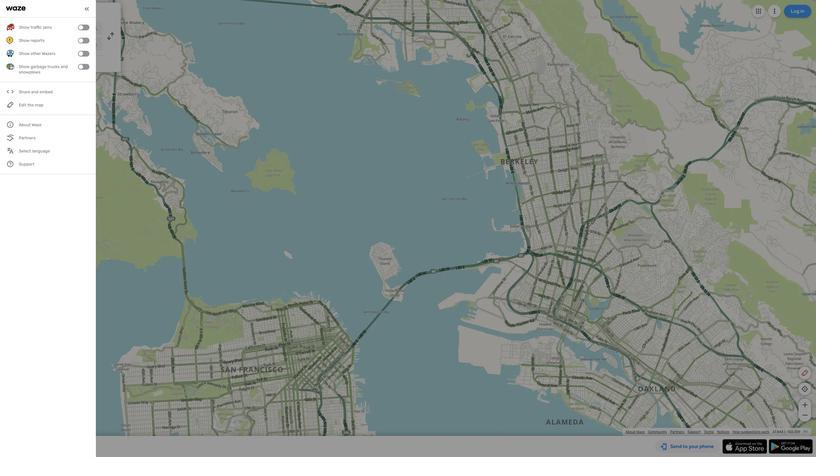 Task type: vqa. For each thing, say whether or not it's contained in the screenshot.
About Waze link
yes



Task type: describe. For each thing, give the bounding box(es) containing it.
zoom out image
[[801, 411, 809, 419]]

Choose starting point text field
[[21, 22, 102, 35]]

zoom in image
[[801, 401, 809, 409]]

community
[[648, 430, 667, 434]]

waze
[[637, 430, 645, 434]]

code image
[[6, 88, 14, 96]]

support
[[688, 430, 701, 434]]

support link
[[688, 430, 701, 434]]

terms link
[[704, 430, 714, 434]]

now
[[33, 60, 42, 66]]

partners link
[[670, 430, 684, 434]]

share and embed link
[[6, 85, 89, 99]]

leave now
[[20, 60, 42, 66]]

about waze link
[[626, 430, 645, 434]]

clock image
[[7, 59, 15, 67]]

leave
[[20, 60, 32, 66]]

122.359
[[788, 430, 801, 434]]

pencil image
[[801, 369, 809, 377]]

about waze community partners support terms notices how suggestions work 37.843 | -122.359
[[626, 430, 801, 434]]

community link
[[648, 430, 667, 434]]



Task type: locate. For each thing, give the bounding box(es) containing it.
work
[[762, 430, 770, 434]]

driving directions
[[38, 8, 85, 15]]

directions
[[59, 8, 85, 15]]

how
[[733, 430, 740, 434]]

current location image
[[9, 24, 17, 32]]

terms
[[704, 430, 714, 434]]

link image
[[803, 429, 808, 434]]

Choose destination text field
[[21, 38, 102, 50]]

and
[[31, 90, 38, 94]]

partners
[[670, 430, 684, 434]]

embed
[[39, 90, 53, 94]]

share and embed
[[19, 90, 53, 94]]

37.843
[[773, 430, 784, 434]]

notices link
[[717, 430, 730, 434]]

driving
[[38, 8, 57, 15]]

suggestions
[[741, 430, 761, 434]]

notices
[[717, 430, 730, 434]]

-
[[786, 430, 788, 434]]

|
[[785, 430, 785, 434]]

share
[[19, 90, 30, 94]]

location image
[[9, 40, 17, 48]]

how suggestions work link
[[733, 430, 770, 434]]

about
[[626, 430, 636, 434]]



